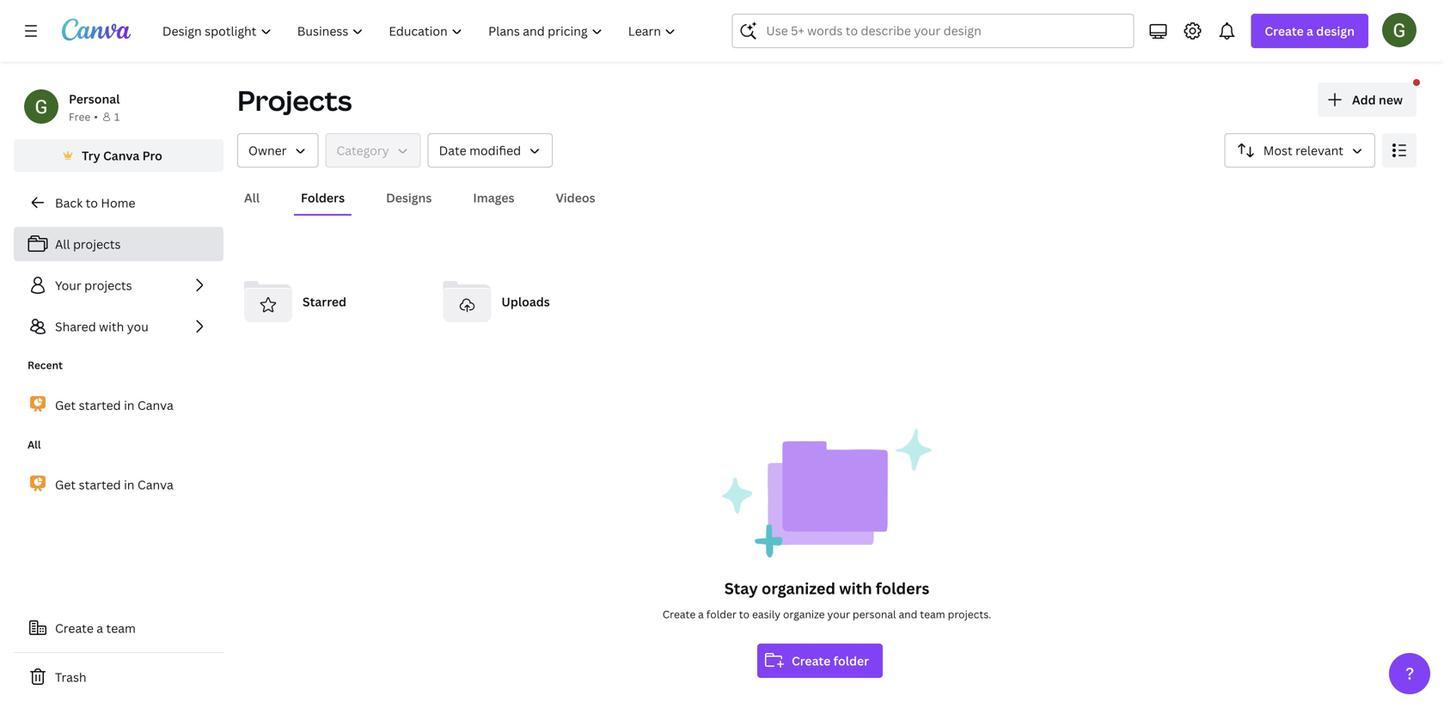 Task type: vqa. For each thing, say whether or not it's contained in the screenshot.
Home 'link' at the top of the page
no



Task type: describe. For each thing, give the bounding box(es) containing it.
1 get started in canva link from the top
[[14, 387, 224, 423]]

organize
[[783, 607, 825, 622]]

folders button
[[294, 181, 352, 214]]

2 get started in canva link from the top
[[14, 466, 224, 503]]

Sort by button
[[1225, 133, 1375, 168]]

2 vertical spatial all
[[28, 438, 41, 452]]

add new
[[1352, 92, 1403, 108]]

most
[[1263, 142, 1293, 159]]

date
[[439, 142, 467, 159]]

create for create a team
[[55, 620, 94, 637]]

create folder
[[792, 653, 869, 669]]

a inside stay organized with folders create a folder to easily organize your personal and team projects.
[[698, 607, 704, 622]]

canva inside button
[[103, 147, 139, 164]]

try
[[82, 147, 100, 164]]

design
[[1316, 23, 1355, 39]]

most relevant
[[1263, 142, 1344, 159]]

1
[[114, 110, 120, 124]]

all projects
[[55, 236, 121, 252]]

category
[[337, 142, 389, 159]]

create a team
[[55, 620, 136, 637]]

you
[[127, 319, 149, 335]]

free
[[69, 110, 90, 124]]

2 get from the top
[[55, 476, 76, 493]]

in for first get started in canva 'link' from the bottom
[[124, 476, 135, 493]]

projects for all projects
[[73, 236, 121, 252]]

videos button
[[549, 181, 602, 214]]

starred link
[[237, 271, 422, 333]]

stay
[[724, 578, 758, 599]]

add new button
[[1318, 83, 1417, 117]]

home
[[101, 195, 135, 211]]

all projects link
[[14, 227, 224, 261]]

Owner button
[[237, 133, 319, 168]]

projects for your projects
[[84, 277, 132, 294]]

with inside stay organized with folders create a folder to easily organize your personal and team projects.
[[839, 578, 872, 599]]

relevant
[[1296, 142, 1344, 159]]

team inside button
[[106, 620, 136, 637]]

designs
[[386, 190, 432, 206]]

your
[[55, 277, 81, 294]]

easily
[[752, 607, 781, 622]]

modified
[[469, 142, 521, 159]]

with inside shared with you link
[[99, 319, 124, 335]]

create a team button
[[14, 611, 224, 646]]

organized
[[762, 578, 836, 599]]

create a design
[[1265, 23, 1355, 39]]

all for all projects
[[55, 236, 70, 252]]

Category button
[[325, 133, 421, 168]]

create for create folder
[[792, 653, 831, 669]]

uploads link
[[436, 271, 621, 333]]

shared with you
[[55, 319, 149, 335]]



Task type: locate. For each thing, give the bounding box(es) containing it.
pro
[[142, 147, 162, 164]]

in for 1st get started in canva 'link' from the top
[[124, 397, 135, 413]]

projects
[[73, 236, 121, 252], [84, 277, 132, 294]]

all button
[[237, 181, 267, 214]]

team inside stay organized with folders create a folder to easily organize your personal and team projects.
[[920, 607, 945, 622]]

1 vertical spatial all
[[55, 236, 70, 252]]

your
[[827, 607, 850, 622]]

a
[[1307, 23, 1314, 39], [698, 607, 704, 622], [97, 620, 103, 637]]

0 vertical spatial get started in canva link
[[14, 387, 224, 423]]

projects.
[[948, 607, 991, 622]]

1 horizontal spatial with
[[839, 578, 872, 599]]

a for team
[[97, 620, 103, 637]]

uploads
[[501, 294, 550, 310]]

1 vertical spatial to
[[739, 607, 750, 622]]

to right the back at the top left of the page
[[86, 195, 98, 211]]

create inside stay organized with folders create a folder to easily organize your personal and team projects.
[[663, 607, 696, 622]]

to left easily on the right bottom
[[739, 607, 750, 622]]

and
[[899, 607, 918, 622]]

create folder button
[[757, 644, 883, 678]]

None search field
[[732, 14, 1134, 48]]

starred
[[303, 294, 347, 310]]

your projects link
[[14, 268, 224, 303]]

create for create a design
[[1265, 23, 1304, 39]]

trash link
[[14, 660, 224, 695]]

images button
[[466, 181, 521, 214]]

a inside button
[[97, 620, 103, 637]]

create a design button
[[1251, 14, 1369, 48]]

get started in canva link
[[14, 387, 224, 423], [14, 466, 224, 503]]

projects down back to home
[[73, 236, 121, 252]]

2 vertical spatial canva
[[137, 476, 173, 493]]

a left easily on the right bottom
[[698, 607, 704, 622]]

projects
[[237, 82, 352, 119]]

gary orlando image
[[1382, 13, 1417, 47]]

2 started from the top
[[79, 476, 121, 493]]

started for 1st get started in canva 'link' from the top
[[79, 397, 121, 413]]

1 horizontal spatial folder
[[834, 653, 869, 669]]

0 vertical spatial with
[[99, 319, 124, 335]]

shared
[[55, 319, 96, 335]]

folders
[[301, 190, 345, 206]]

1 vertical spatial get started in canva link
[[14, 466, 224, 503]]

started
[[79, 397, 121, 413], [79, 476, 121, 493]]

folder down the your
[[834, 653, 869, 669]]

add
[[1352, 92, 1376, 108]]

2 get started in canva from the top
[[55, 476, 173, 493]]

2 in from the top
[[124, 476, 135, 493]]

owner
[[248, 142, 287, 159]]

all for all button
[[244, 190, 260, 206]]

folder down stay
[[706, 607, 737, 622]]

all
[[244, 190, 260, 206], [55, 236, 70, 252], [28, 438, 41, 452]]

personal
[[853, 607, 896, 622]]

with
[[99, 319, 124, 335], [839, 578, 872, 599]]

0 vertical spatial projects
[[73, 236, 121, 252]]

your projects
[[55, 277, 132, 294]]

new
[[1379, 92, 1403, 108]]

all up your
[[55, 236, 70, 252]]

0 vertical spatial get
[[55, 397, 76, 413]]

back to home link
[[14, 186, 224, 220]]

team up trash link
[[106, 620, 136, 637]]

started for first get started in canva 'link' from the bottom
[[79, 476, 121, 493]]

get started in canva for 1st get started in canva 'link' from the top
[[55, 397, 173, 413]]

date modified
[[439, 142, 521, 159]]

with left you
[[99, 319, 124, 335]]

projects right your
[[84, 277, 132, 294]]

1 horizontal spatial all
[[55, 236, 70, 252]]

1 horizontal spatial a
[[698, 607, 704, 622]]

2 horizontal spatial a
[[1307, 23, 1314, 39]]

2 horizontal spatial all
[[244, 190, 260, 206]]

list
[[14, 227, 224, 344]]

folder inside stay organized with folders create a folder to easily organize your personal and team projects.
[[706, 607, 737, 622]]

list containing all projects
[[14, 227, 224, 344]]

a inside "dropdown button"
[[1307, 23, 1314, 39]]

folder inside button
[[834, 653, 869, 669]]

designs button
[[379, 181, 439, 214]]

all inside button
[[244, 190, 260, 206]]

get started in canva for first get started in canva 'link' from the bottom
[[55, 476, 173, 493]]

0 vertical spatial all
[[244, 190, 260, 206]]

0 vertical spatial canva
[[103, 147, 139, 164]]

create inside create folder button
[[792, 653, 831, 669]]

1 get from the top
[[55, 397, 76, 413]]

1 vertical spatial started
[[79, 476, 121, 493]]

0 vertical spatial folder
[[706, 607, 737, 622]]

1 started from the top
[[79, 397, 121, 413]]

Search search field
[[766, 15, 1100, 47]]

with up the your
[[839, 578, 872, 599]]

0 vertical spatial started
[[79, 397, 121, 413]]

top level navigation element
[[151, 14, 691, 48]]

•
[[94, 110, 98, 124]]

free •
[[69, 110, 98, 124]]

to
[[86, 195, 98, 211], [739, 607, 750, 622]]

folders
[[876, 578, 930, 599]]

0 horizontal spatial team
[[106, 620, 136, 637]]

1 vertical spatial with
[[839, 578, 872, 599]]

folder
[[706, 607, 737, 622], [834, 653, 869, 669]]

try canva pro button
[[14, 139, 224, 172]]

create
[[1265, 23, 1304, 39], [663, 607, 696, 622], [55, 620, 94, 637], [792, 653, 831, 669]]

Date modified button
[[428, 133, 553, 168]]

images
[[473, 190, 514, 206]]

to inside "link"
[[86, 195, 98, 211]]

all inside list
[[55, 236, 70, 252]]

a for design
[[1307, 23, 1314, 39]]

1 vertical spatial get started in canva
[[55, 476, 173, 493]]

a up trash link
[[97, 620, 103, 637]]

0 vertical spatial in
[[124, 397, 135, 413]]

videos
[[556, 190, 595, 206]]

1 get started in canva from the top
[[55, 397, 173, 413]]

back to home
[[55, 195, 135, 211]]

1 vertical spatial in
[[124, 476, 135, 493]]

all down owner
[[244, 190, 260, 206]]

personal
[[69, 91, 120, 107]]

1 horizontal spatial to
[[739, 607, 750, 622]]

0 horizontal spatial to
[[86, 195, 98, 211]]

0 vertical spatial to
[[86, 195, 98, 211]]

1 vertical spatial canva
[[137, 397, 173, 413]]

to inside stay organized with folders create a folder to easily organize your personal and team projects.
[[739, 607, 750, 622]]

canva
[[103, 147, 139, 164], [137, 397, 173, 413], [137, 476, 173, 493]]

1 vertical spatial get
[[55, 476, 76, 493]]

1 vertical spatial projects
[[84, 277, 132, 294]]

create inside create a design "dropdown button"
[[1265, 23, 1304, 39]]

team
[[920, 607, 945, 622], [106, 620, 136, 637]]

0 horizontal spatial with
[[99, 319, 124, 335]]

0 horizontal spatial a
[[97, 620, 103, 637]]

stay organized with folders create a folder to easily organize your personal and team projects.
[[663, 578, 991, 622]]

shared with you link
[[14, 309, 224, 344]]

a left design
[[1307, 23, 1314, 39]]

1 horizontal spatial team
[[920, 607, 945, 622]]

trash
[[55, 669, 86, 686]]

back
[[55, 195, 83, 211]]

1 vertical spatial folder
[[834, 653, 869, 669]]

1 in from the top
[[124, 397, 135, 413]]

all down recent
[[28, 438, 41, 452]]

recent
[[28, 358, 63, 372]]

team right and
[[920, 607, 945, 622]]

try canva pro
[[82, 147, 162, 164]]

create inside create a team button
[[55, 620, 94, 637]]

get
[[55, 397, 76, 413], [55, 476, 76, 493]]

0 vertical spatial get started in canva
[[55, 397, 173, 413]]

0 horizontal spatial folder
[[706, 607, 737, 622]]

in
[[124, 397, 135, 413], [124, 476, 135, 493]]

get started in canva
[[55, 397, 173, 413], [55, 476, 173, 493]]

0 horizontal spatial all
[[28, 438, 41, 452]]



